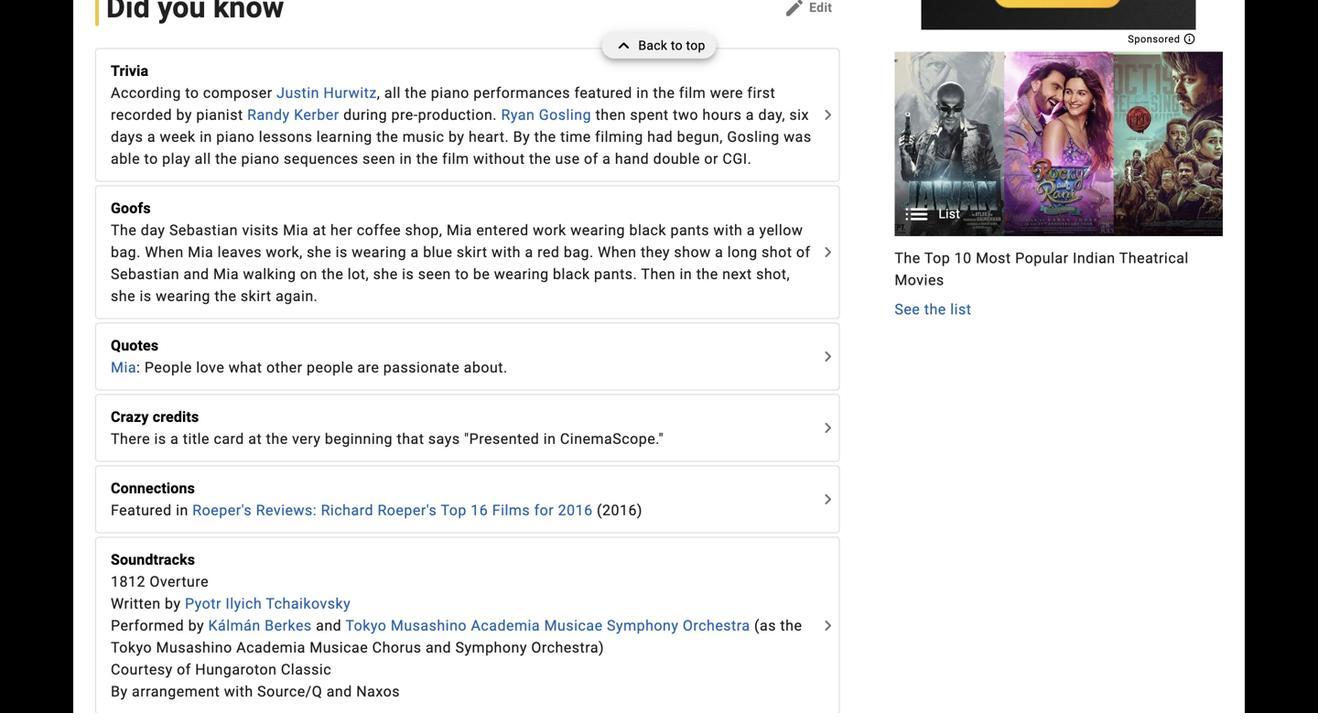 Task type: locate. For each thing, give the bounding box(es) containing it.
bag. right red
[[564, 244, 594, 261]]

1 vertical spatial by
[[111, 683, 128, 701]]

the
[[111, 222, 137, 239], [895, 250, 921, 267]]

to up pianist
[[185, 84, 199, 102]]

0 horizontal spatial the
[[111, 222, 137, 239]]

see more image for quotes
[[817, 346, 839, 368]]

of inside goofs the day sebastian visits mia at her coffee shop, mia entered work wearing black pants with a yellow bag. when mia leaves work, she is wearing a blue skirt with a red bag. when they show a long shot of sebastian and mia walking on the lot, she is seen to be wearing black pants. then in the next shot, she is wearing the skirt again.
[[797, 244, 811, 261]]

1 horizontal spatial roeper's
[[378, 502, 437, 519]]

of right shot
[[797, 244, 811, 261]]

according
[[111, 84, 181, 102]]

she up quotes
[[111, 288, 136, 305]]

and left 'naxos'
[[327, 683, 352, 701]]

in down 'music' in the left of the page
[[400, 150, 412, 168]]

tokyo up chorus
[[346, 617, 387, 635]]

at right card
[[248, 431, 262, 448]]

1 horizontal spatial when
[[598, 244, 637, 261]]

0 horizontal spatial when
[[145, 244, 184, 261]]

2 vertical spatial with
[[224, 683, 253, 701]]

crazy credits there is a title card at the very beginning that says "presented in cinemascope."
[[111, 409, 664, 448]]

0 horizontal spatial black
[[553, 266, 590, 283]]

or
[[705, 150, 719, 168]]

a left blue
[[411, 244, 419, 261]]

1 horizontal spatial musicae
[[545, 617, 603, 635]]

the down pianist
[[215, 150, 237, 168]]

the down the goofs
[[111, 222, 137, 239]]

by inside then spent two hours a day, six days a week in piano lessons learning the music by heart. by the time filming had begun, gosling was able to play all the piano sequences seen in the film without the use of a hand double or cgi.
[[513, 128, 530, 146]]

to inside then spent two hours a day, six days a week in piano lessons learning the music by heart. by the time filming had begun, gosling was able to play all the piano sequences seen in the film without the use of a hand double or cgi.
[[144, 150, 158, 168]]

lot,
[[348, 266, 369, 283]]

pyotr ilyich tchaikovsky link
[[185, 595, 351, 613]]

during
[[344, 106, 387, 124]]

she
[[307, 244, 332, 261], [373, 266, 398, 283], [111, 288, 136, 305]]

time
[[561, 128, 591, 146]]

week
[[160, 128, 196, 146]]

2 roeper's from the left
[[378, 502, 437, 519]]

bag. down day
[[111, 244, 141, 261]]

there
[[111, 431, 150, 448]]

film
[[679, 84, 706, 102], [442, 150, 469, 168]]

the right (as
[[781, 617, 803, 635]]

top down "connections" button
[[441, 502, 467, 519]]

musicae inside (as the tokyo musashino academia musicae chorus and symphony orchestra)
[[310, 639, 368, 657]]

academia down kálmán berkes link
[[236, 639, 306, 657]]

the inside (as the tokyo musashino academia musicae chorus and symphony orchestra)
[[781, 617, 803, 635]]

she up on
[[307, 244, 332, 261]]

piano
[[431, 84, 470, 102], [216, 128, 255, 146], [241, 150, 280, 168]]

0 vertical spatial she
[[307, 244, 332, 261]]

1 see more image from the top
[[817, 104, 839, 126]]

source/q
[[257, 683, 323, 701]]

list
[[951, 301, 972, 318]]

2 see more image from the top
[[817, 241, 839, 263]]

trivia button
[[111, 60, 815, 82]]

1 when from the left
[[145, 244, 184, 261]]

0 horizontal spatial top
[[441, 502, 467, 519]]

connections
[[111, 480, 195, 497]]

by inside then spent two hours a day, six days a week in piano lessons learning the music by heart. by the time filming had begun, gosling was able to play all the piano sequences seen in the film without the use of a hand double or cgi.
[[449, 128, 465, 146]]

2 horizontal spatial of
[[797, 244, 811, 261]]

walking
[[243, 266, 296, 283]]

, all the piano performances featured in the film were first recorded by pianist
[[111, 84, 776, 124]]

a left red
[[525, 244, 534, 261]]

is down her on the left of page
[[336, 244, 348, 261]]

play
[[162, 150, 191, 168]]

see more image for trivia
[[817, 104, 839, 126]]

musicae up orchestra)
[[545, 617, 603, 635]]

about.
[[464, 359, 508, 376]]

with up the long
[[714, 222, 743, 239]]

1 vertical spatial gosling
[[727, 128, 780, 146]]

then
[[596, 106, 626, 124]]

tokyo inside (as the tokyo musashino academia musicae chorus and symphony orchestra)
[[111, 639, 152, 657]]

with down "hungaroton"
[[224, 683, 253, 701]]

top
[[925, 250, 951, 267], [441, 502, 467, 519]]

1 vertical spatial skirt
[[241, 288, 272, 305]]

the up 'movies'
[[895, 250, 921, 267]]

to left top
[[671, 38, 683, 53]]

musashino
[[391, 617, 467, 635], [156, 639, 232, 657]]

piano down pianist
[[216, 128, 255, 146]]

0 horizontal spatial she
[[111, 288, 136, 305]]

academia inside (as the tokyo musashino academia musicae chorus and symphony orchestra)
[[236, 639, 306, 657]]

top left the "10"
[[925, 250, 951, 267]]

group
[[895, 52, 1224, 321]]

berkes
[[265, 617, 312, 635]]

1 horizontal spatial film
[[679, 84, 706, 102]]

with inside courtesy of hungaroton classic by arrangement with source/q and naxos
[[224, 683, 253, 701]]

0 horizontal spatial musashino
[[156, 639, 232, 657]]

1 vertical spatial top
[[441, 502, 467, 519]]

1 vertical spatial musicae
[[310, 639, 368, 657]]

by
[[176, 106, 192, 124], [449, 128, 465, 146], [165, 595, 181, 613], [188, 617, 204, 635]]

2 vertical spatial she
[[111, 288, 136, 305]]

0 horizontal spatial with
[[224, 683, 253, 701]]

1 vertical spatial musashino
[[156, 639, 232, 657]]

1 see more image from the top
[[817, 417, 839, 439]]

in down connections
[[176, 502, 189, 519]]

the down pre-
[[377, 128, 399, 146]]

1 horizontal spatial by
[[513, 128, 530, 146]]

0 vertical spatial gosling
[[539, 106, 592, 124]]

a inside crazy credits there is a title card at the very beginning that says "presented in cinemascope."
[[170, 431, 179, 448]]

piano up production.
[[431, 84, 470, 102]]

quotes
[[111, 337, 159, 355]]

see more image
[[817, 417, 839, 439], [817, 489, 839, 511]]

theatrical
[[1120, 250, 1189, 267]]

the left 'very'
[[266, 431, 288, 448]]

musashino up chorus
[[391, 617, 467, 635]]

soundtracks
[[111, 551, 195, 569]]

0 vertical spatial top
[[925, 250, 951, 267]]

by down production.
[[449, 128, 465, 146]]

0 horizontal spatial film
[[442, 150, 469, 168]]

:
[[137, 359, 141, 376]]

seen down learning
[[363, 150, 396, 168]]

1 horizontal spatial at
[[313, 222, 327, 239]]

see
[[895, 301, 921, 318]]

1 horizontal spatial musashino
[[391, 617, 467, 635]]

0 vertical spatial with
[[714, 222, 743, 239]]

seen
[[363, 150, 396, 168], [418, 266, 451, 283]]

all right play on the top left
[[195, 150, 211, 168]]

and left 'walking'
[[184, 266, 209, 283]]

in right "presented
[[544, 431, 556, 448]]

arrangement
[[132, 683, 220, 701]]

1 vertical spatial black
[[553, 266, 590, 283]]

all right ,
[[385, 84, 401, 102]]

0 horizontal spatial at
[[248, 431, 262, 448]]

symphony down tokyo musashino academia musicae symphony orchestra link
[[456, 639, 527, 657]]

of inside then spent two hours a day, six days a week in piano lessons learning the music by heart. by the time filming had begun, gosling was able to play all the piano sequences seen in the film without the use of a hand double or cgi.
[[584, 150, 599, 168]]

recorded
[[111, 106, 172, 124]]

by down courtesy
[[111, 683, 128, 701]]

when up 'pants.'
[[598, 244, 637, 261]]

gosling up time on the left top of page
[[539, 106, 592, 124]]

wearing down red
[[494, 266, 549, 283]]

sebastian down day
[[111, 266, 180, 283]]

by down pyotr in the left of the page
[[188, 617, 204, 635]]

1 horizontal spatial top
[[925, 250, 951, 267]]

of up arrangement
[[177, 661, 191, 679]]

in
[[637, 84, 649, 102], [200, 128, 212, 146], [400, 150, 412, 168], [680, 266, 693, 283], [544, 431, 556, 448], [176, 502, 189, 519]]

0 vertical spatial film
[[679, 84, 706, 102]]

tchaikovsky
[[266, 595, 351, 613]]

0 vertical spatial tokyo
[[346, 617, 387, 635]]

the inside crazy credits there is a title card at the very beginning that says "presented in cinemascope."
[[266, 431, 288, 448]]

1 vertical spatial of
[[797, 244, 811, 261]]

1 vertical spatial all
[[195, 150, 211, 168]]

0 vertical spatial see more image
[[817, 417, 839, 439]]

piano inside ', all the piano performances featured in the film were first recorded by pianist'
[[431, 84, 470, 102]]

bag.
[[111, 244, 141, 261], [564, 244, 594, 261]]

1 horizontal spatial gosling
[[727, 128, 780, 146]]

academia up orchestra)
[[471, 617, 540, 635]]

expand less image
[[613, 33, 639, 59]]

crazy credits button
[[111, 406, 815, 428]]

1 vertical spatial seen
[[418, 266, 451, 283]]

top inside the top 10 most popular indian theatrical movies
[[925, 250, 951, 267]]

musashino down pyotr in the left of the page
[[156, 639, 232, 657]]

1 horizontal spatial black
[[630, 222, 667, 239]]

at left her on the left of page
[[313, 222, 327, 239]]

1 horizontal spatial seen
[[418, 266, 451, 283]]

kerber
[[294, 106, 339, 124]]

by inside courtesy of hungaroton classic by arrangement with source/q and naxos
[[111, 683, 128, 701]]

0 vertical spatial sebastian
[[169, 222, 238, 239]]

0 horizontal spatial all
[[195, 150, 211, 168]]

1 vertical spatial at
[[248, 431, 262, 448]]

visits
[[242, 222, 279, 239]]

long
[[728, 244, 758, 261]]

0 vertical spatial symphony
[[607, 617, 679, 635]]

wearing up quotes
[[156, 288, 211, 305]]

with down entered
[[492, 244, 521, 261]]

top
[[686, 38, 706, 53]]

see more image for crazy credits there is a title card at the very beginning that says "presented in cinemascope."
[[817, 417, 839, 439]]

a down filming
[[603, 150, 611, 168]]

0 vertical spatial academia
[[471, 617, 540, 635]]

1 horizontal spatial of
[[584, 150, 599, 168]]

tokyo up courtesy
[[111, 639, 152, 657]]

sponsored content section
[[922, 0, 1197, 45]]

the
[[405, 84, 427, 102], [653, 84, 675, 102], [377, 128, 399, 146], [535, 128, 556, 146], [215, 150, 237, 168], [416, 150, 438, 168], [529, 150, 551, 168], [322, 266, 344, 283], [697, 266, 719, 283], [215, 288, 237, 305], [925, 301, 947, 318], [266, 431, 288, 448], [781, 617, 803, 635]]

16
[[471, 502, 488, 519]]

2 see more image from the top
[[817, 489, 839, 511]]

had
[[648, 128, 673, 146]]

symphony left orchestra
[[607, 617, 679, 635]]

1 vertical spatial see more image
[[817, 489, 839, 511]]

film up two
[[679, 84, 706, 102]]

shot,
[[757, 266, 790, 283]]

in down pianist
[[200, 128, 212, 146]]

of right "use"
[[584, 150, 599, 168]]

by up week
[[176, 106, 192, 124]]

0 horizontal spatial musicae
[[310, 639, 368, 657]]

1 vertical spatial she
[[373, 266, 398, 283]]

1 horizontal spatial the
[[895, 250, 921, 267]]

use
[[555, 150, 580, 168]]

1 vertical spatial film
[[442, 150, 469, 168]]

by down ryan
[[513, 128, 530, 146]]

pants.
[[594, 266, 638, 283]]

in inside connections featured in roeper's reviews: richard roeper's top 16 films for 2016 (2016)
[[176, 502, 189, 519]]

skirt up be on the left top
[[457, 244, 488, 261]]

crazy
[[111, 409, 149, 426]]

a down recorded
[[147, 128, 156, 146]]

0 horizontal spatial by
[[111, 683, 128, 701]]

a up the long
[[747, 222, 756, 239]]

0 vertical spatial at
[[313, 222, 327, 239]]

title
[[183, 431, 210, 448]]

the down show on the right
[[697, 266, 719, 283]]

0 horizontal spatial of
[[177, 661, 191, 679]]

film inside then spent two hours a day, six days a week in piano lessons learning the music by heart. by the time filming had begun, gosling was able to play all the piano sequences seen in the film without the use of a hand double or cgi.
[[442, 150, 469, 168]]

by
[[513, 128, 530, 146], [111, 683, 128, 701]]

gosling up cgi.
[[727, 128, 780, 146]]

and down performed by kálmán berkes and tokyo musashino academia musicae symphony orchestra
[[426, 639, 452, 657]]

what
[[229, 359, 262, 376]]

1 vertical spatial the
[[895, 250, 921, 267]]

2 horizontal spatial she
[[373, 266, 398, 283]]

films
[[492, 502, 530, 519]]

to inside goofs the day sebastian visits mia at her coffee shop, mia entered work wearing black pants with a yellow bag. when mia leaves work, she is wearing a blue skirt with a red bag. when they show a long shot of sebastian and mia walking on the lot, she is seen to be wearing black pants. then in the next shot, she is wearing the skirt again.
[[455, 266, 469, 283]]

in down show on the right
[[680, 266, 693, 283]]

1 vertical spatial symphony
[[456, 639, 527, 657]]

in inside crazy credits there is a title card at the very beginning that says "presented in cinemascope."
[[544, 431, 556, 448]]

movies
[[895, 272, 945, 289]]

sequences
[[284, 150, 359, 168]]

mia inside quotes mia : people love what other people are passionate about.
[[111, 359, 137, 376]]

0 horizontal spatial roeper's
[[193, 502, 252, 519]]

six
[[790, 106, 810, 124]]

10
[[955, 250, 972, 267]]

then
[[641, 266, 676, 283]]

black down red
[[553, 266, 590, 283]]

is down credits
[[154, 431, 166, 448]]

roeper's down "connections" button
[[378, 502, 437, 519]]

1 vertical spatial tokyo
[[111, 639, 152, 657]]

sebastian up leaves
[[169, 222, 238, 239]]

1 vertical spatial piano
[[216, 128, 255, 146]]

see the list button
[[895, 299, 972, 321]]

red
[[538, 244, 560, 261]]

back
[[639, 38, 668, 53]]

hours
[[703, 106, 742, 124]]

were
[[710, 84, 744, 102]]

0 vertical spatial piano
[[431, 84, 470, 102]]

piano down the lessons
[[241, 150, 280, 168]]

2 vertical spatial of
[[177, 661, 191, 679]]

the left list at the top of the page
[[925, 301, 947, 318]]

1 vertical spatial with
[[492, 244, 521, 261]]

0 horizontal spatial seen
[[363, 150, 396, 168]]

skirt
[[457, 244, 488, 261], [241, 288, 272, 305]]

4 see more image from the top
[[817, 615, 839, 637]]

1 vertical spatial academia
[[236, 639, 306, 657]]

0 horizontal spatial skirt
[[241, 288, 272, 305]]

is down shop,
[[402, 266, 414, 283]]

richard
[[321, 502, 374, 519]]

mia down quotes
[[111, 359, 137, 376]]

skirt down 'walking'
[[241, 288, 272, 305]]

0 horizontal spatial symphony
[[456, 639, 527, 657]]

to left be on the left top
[[455, 266, 469, 283]]

0 horizontal spatial academia
[[236, 639, 306, 657]]

double
[[654, 150, 701, 168]]

and down tchaikovsky
[[316, 617, 342, 635]]

the inside the top 10 most popular indian theatrical movies
[[895, 250, 921, 267]]

a left title in the left of the page
[[170, 431, 179, 448]]

see more image
[[817, 104, 839, 126], [817, 241, 839, 263], [817, 346, 839, 368], [817, 615, 839, 637]]

in up spent
[[637, 84, 649, 102]]

the up spent
[[653, 84, 675, 102]]

1 horizontal spatial academia
[[471, 617, 540, 635]]

roeper's reviews: richard roeper's top 16 films for 2016 button
[[193, 500, 593, 522]]

musicae up classic on the bottom of the page
[[310, 639, 368, 657]]

wearing down coffee
[[352, 244, 407, 261]]

the down ryan gosling link at the left top of the page
[[535, 128, 556, 146]]

0 vertical spatial all
[[385, 84, 401, 102]]

0 vertical spatial by
[[513, 128, 530, 146]]

1 horizontal spatial with
[[492, 244, 521, 261]]

0 horizontal spatial bag.
[[111, 244, 141, 261]]

1 horizontal spatial all
[[385, 84, 401, 102]]

ryan gosling link
[[501, 106, 592, 124]]

back to top
[[639, 38, 706, 53]]

0 vertical spatial the
[[111, 222, 137, 239]]

to left play on the top left
[[144, 150, 158, 168]]

according to composer justin hurwitz
[[111, 84, 377, 102]]

0 horizontal spatial tokyo
[[111, 639, 152, 657]]

she right lot,
[[373, 266, 398, 283]]

0 vertical spatial skirt
[[457, 244, 488, 261]]

composer
[[203, 84, 273, 102]]

1 horizontal spatial bag.
[[564, 244, 594, 261]]

by inside ', all the piano performances featured in the film were first recorded by pianist'
[[176, 106, 192, 124]]

popular
[[1016, 250, 1069, 267]]

day
[[141, 222, 165, 239]]

,
[[377, 84, 380, 102]]

academia
[[471, 617, 540, 635], [236, 639, 306, 657]]

featured
[[575, 84, 633, 102]]

0 vertical spatial seen
[[363, 150, 396, 168]]

3 see more image from the top
[[817, 346, 839, 368]]

film down 'music' in the left of the page
[[442, 150, 469, 168]]

beginning
[[325, 431, 393, 448]]

black up they
[[630, 222, 667, 239]]

0 vertical spatial black
[[630, 222, 667, 239]]

0 vertical spatial of
[[584, 150, 599, 168]]

when down day
[[145, 244, 184, 261]]

wearing
[[571, 222, 626, 239], [352, 244, 407, 261], [494, 266, 549, 283], [156, 288, 211, 305]]

roeper's left reviews:
[[193, 502, 252, 519]]

next
[[723, 266, 752, 283]]

seen down blue
[[418, 266, 451, 283]]



Task type: describe. For each thing, give the bounding box(es) containing it.
entered
[[477, 222, 529, 239]]

performed by kálmán berkes and tokyo musashino academia musicae symphony orchestra
[[111, 617, 751, 635]]

edit image
[[784, 0, 806, 19]]

1 horizontal spatial symphony
[[607, 617, 679, 635]]

see more image for goofs
[[817, 241, 839, 263]]

show
[[674, 244, 711, 261]]

cgi.
[[723, 150, 752, 168]]

and inside goofs the day sebastian visits mia at her coffee shop, mia entered work wearing black pants with a yellow bag. when mia leaves work, she is wearing a blue skirt with a red bag. when they show a long shot of sebastian and mia walking on the lot, she is seen to be wearing black pants. then in the next shot, she is wearing the skirt again.
[[184, 266, 209, 283]]

wearing up 'pants.'
[[571, 222, 626, 239]]

quotes mia : people love what other people are passionate about.
[[111, 337, 508, 376]]

the left "use"
[[529, 150, 551, 168]]

pianist
[[196, 106, 243, 124]]

the right on
[[322, 266, 344, 283]]

leaves
[[218, 244, 262, 261]]

see the list
[[895, 301, 972, 318]]

randy kerber link
[[247, 106, 339, 124]]

see more image for soundtracks
[[817, 615, 839, 637]]

kálmán
[[208, 617, 261, 635]]

at inside goofs the day sebastian visits mia at her coffee shop, mia entered work wearing black pants with a yellow bag. when mia leaves work, she is wearing a blue skirt with a red bag. when they show a long shot of sebastian and mia walking on the lot, she is seen to be wearing black pants. then in the next shot, she is wearing the skirt again.
[[313, 222, 327, 239]]

they
[[641, 244, 670, 261]]

two
[[673, 106, 699, 124]]

of inside courtesy of hungaroton classic by arrangement with source/q and naxos
[[177, 661, 191, 679]]

work
[[533, 222, 567, 239]]

seen inside then spent two hours a day, six days a week in piano lessons learning the music by heart. by the time filming had begun, gosling was able to play all the piano sequences seen in the film without the use of a hand double or cgi.
[[363, 150, 396, 168]]

says
[[429, 431, 460, 448]]

1 horizontal spatial she
[[307, 244, 332, 261]]

mia button
[[111, 357, 137, 379]]

mia down goofs button
[[447, 222, 472, 239]]

the down 'music' in the left of the page
[[416, 150, 438, 168]]

people
[[307, 359, 353, 376]]

hand
[[615, 150, 650, 168]]

film inside ', all the piano performances featured in the film were first recorded by pianist'
[[679, 84, 706, 102]]

and inside (as the tokyo musashino academia musicae chorus and symphony orchestra)
[[426, 639, 452, 657]]

the inside goofs the day sebastian visits mia at her coffee shop, mia entered work wearing black pants with a yellow bag. when mia leaves work, she is wearing a blue skirt with a red bag. when they show a long shot of sebastian and mia walking on the lot, she is seen to be wearing black pants. then in the next shot, she is wearing the skirt again.
[[111, 222, 137, 239]]

2 vertical spatial piano
[[241, 150, 280, 168]]

musashino inside (as the tokyo musashino academia musicae chorus and symphony orchestra)
[[156, 639, 232, 657]]

to inside the back to top button
[[671, 38, 683, 53]]

see more image for connections featured in roeper's reviews: richard roeper's top 16 films for 2016 (2016)
[[817, 489, 839, 511]]

then spent two hours a day, six days a week in piano lessons learning the music by heart. by the time filming had begun, gosling was able to play all the piano sequences seen in the film without the use of a hand double or cgi.
[[111, 106, 812, 168]]

at inside crazy credits there is a title card at the very beginning that says "presented in cinemascope."
[[248, 431, 262, 448]]

in inside ', all the piano performances featured in the film were first recorded by pianist'
[[637, 84, 649, 102]]

randy kerber during pre-production. ryan gosling
[[247, 106, 592, 124]]

heart.
[[469, 128, 509, 146]]

soundtracks button
[[111, 549, 815, 571]]

indian
[[1073, 250, 1116, 267]]

days
[[111, 128, 143, 146]]

shop,
[[405, 222, 443, 239]]

(2016)
[[597, 502, 643, 519]]

2016
[[558, 502, 593, 519]]

able
[[111, 150, 140, 168]]

trivia
[[111, 62, 149, 80]]

coffee
[[357, 222, 401, 239]]

1812
[[111, 573, 146, 591]]

shot
[[762, 244, 793, 261]]

"presented
[[464, 431, 540, 448]]

0 vertical spatial musicae
[[545, 617, 603, 635]]

of for shot
[[797, 244, 811, 261]]

in inside goofs the day sebastian visits mia at her coffee shop, mia entered work wearing black pants with a yellow bag. when mia leaves work, she is wearing a blue skirt with a red bag. when they show a long shot of sebastian and mia walking on the lot, she is seen to be wearing black pants. then in the next shot, she is wearing the skirt again.
[[680, 266, 693, 283]]

connections button
[[111, 478, 815, 500]]

performances
[[474, 84, 571, 102]]

goofs
[[111, 200, 151, 217]]

was
[[784, 128, 812, 146]]

are
[[358, 359, 379, 376]]

(as
[[755, 617, 777, 635]]

(as the tokyo musashino academia musicae chorus and symphony orchestra)
[[111, 617, 803, 657]]

back to top button
[[602, 33, 717, 59]]

first
[[748, 84, 776, 102]]

and inside courtesy of hungaroton classic by arrangement with source/q and naxos
[[327, 683, 352, 701]]

performed
[[111, 617, 184, 635]]

is inside crazy credits there is a title card at the very beginning that says "presented in cinemascope."
[[154, 431, 166, 448]]

all inside then spent two hours a day, six days a week in piano lessons learning the music by heart. by the time filming had begun, gosling was able to play all the piano sequences seen in the film without the use of a hand double or cgi.
[[195, 150, 211, 168]]

a left day,
[[746, 106, 755, 124]]

chorus
[[372, 639, 422, 657]]

list link
[[895, 52, 1224, 236]]

hungaroton
[[195, 661, 277, 679]]

production.
[[418, 106, 497, 124]]

the down leaves
[[215, 288, 237, 305]]

gosling inside then spent two hours a day, six days a week in piano lessons learning the music by heart. by the time filming had begun, gosling was able to play all the piano sequences seen in the film without the use of a hand double or cgi.
[[727, 128, 780, 146]]

is up quotes
[[140, 288, 152, 305]]

pants
[[671, 222, 710, 239]]

group containing the top 10 most popular indian theatrical movies
[[895, 52, 1224, 321]]

the top 10 most popular indian theatrical movies
[[895, 250, 1189, 289]]

goofs the day sebastian visits mia at her coffee shop, mia entered work wearing black pants with a yellow bag. when mia leaves work, she is wearing a blue skirt with a red bag. when they show a long shot of sebastian and mia walking on the lot, she is seen to be wearing black pants. then in the next shot, she is wearing the skirt again.
[[111, 200, 811, 305]]

tokyo musashino academia musicae symphony orchestra link
[[346, 617, 751, 635]]

2 bag. from the left
[[564, 244, 594, 261]]

0 vertical spatial musashino
[[391, 617, 467, 635]]

the inside button
[[925, 301, 947, 318]]

symphony inside (as the tokyo musashino academia musicae chorus and symphony orchestra)
[[456, 639, 527, 657]]

1 horizontal spatial skirt
[[457, 244, 488, 261]]

work,
[[266, 244, 303, 261]]

people
[[145, 359, 192, 376]]

mia down leaves
[[213, 266, 239, 283]]

of for use
[[584, 150, 599, 168]]

written
[[111, 595, 161, 613]]

1 horizontal spatial tokyo
[[346, 617, 387, 635]]

reviews:
[[256, 502, 317, 519]]

1 vertical spatial sebastian
[[111, 266, 180, 283]]

orchestra
[[683, 617, 751, 635]]

courtesy
[[111, 661, 173, 679]]

2 when from the left
[[598, 244, 637, 261]]

learning
[[317, 128, 373, 146]]

that
[[397, 431, 424, 448]]

other
[[266, 359, 303, 376]]

a left the long
[[715, 244, 724, 261]]

begun,
[[677, 128, 723, 146]]

1 roeper's from the left
[[193, 502, 252, 519]]

mia up the work,
[[283, 222, 309, 239]]

1812 overture written by pyotr ilyich tchaikovsky
[[111, 573, 351, 613]]

by inside the 1812 overture written by pyotr ilyich tchaikovsky
[[165, 595, 181, 613]]

seen inside goofs the day sebastian visits mia at her coffee shop, mia entered work wearing black pants with a yellow bag. when mia leaves work, she is wearing a blue skirt with a red bag. when they show a long shot of sebastian and mia walking on the lot, she is seen to be wearing black pants. then in the next shot, she is wearing the skirt again.
[[418, 266, 451, 283]]

mia left leaves
[[188, 244, 214, 261]]

most
[[976, 250, 1012, 267]]

justin
[[277, 84, 320, 102]]

1 bag. from the left
[[111, 244, 141, 261]]

ryan
[[501, 106, 535, 124]]

list group
[[895, 52, 1224, 236]]

music
[[403, 128, 445, 146]]

top inside connections featured in roeper's reviews: richard roeper's top 16 films for 2016 (2016)
[[441, 502, 467, 519]]

all inside ', all the piano performances featured in the film were first recorded by pianist'
[[385, 84, 401, 102]]

0 horizontal spatial gosling
[[539, 106, 592, 124]]

the up randy kerber during pre-production. ryan gosling
[[405, 84, 427, 102]]

goofs button
[[111, 197, 815, 219]]

2 horizontal spatial with
[[714, 222, 743, 239]]

connections featured in roeper's reviews: richard roeper's top 16 films for 2016 (2016)
[[111, 480, 643, 519]]

card
[[214, 431, 244, 448]]

still frame image
[[895, 52, 1224, 236]]

featured
[[111, 502, 172, 519]]

orchestra)
[[531, 639, 605, 657]]

overture
[[150, 573, 209, 591]]

filming
[[595, 128, 644, 146]]

randy
[[247, 106, 290, 124]]

the top 10 most popular indian theatrical movies link
[[895, 247, 1224, 291]]

classic
[[281, 661, 332, 679]]



Task type: vqa. For each thing, say whether or not it's contained in the screenshot.
List link
yes



